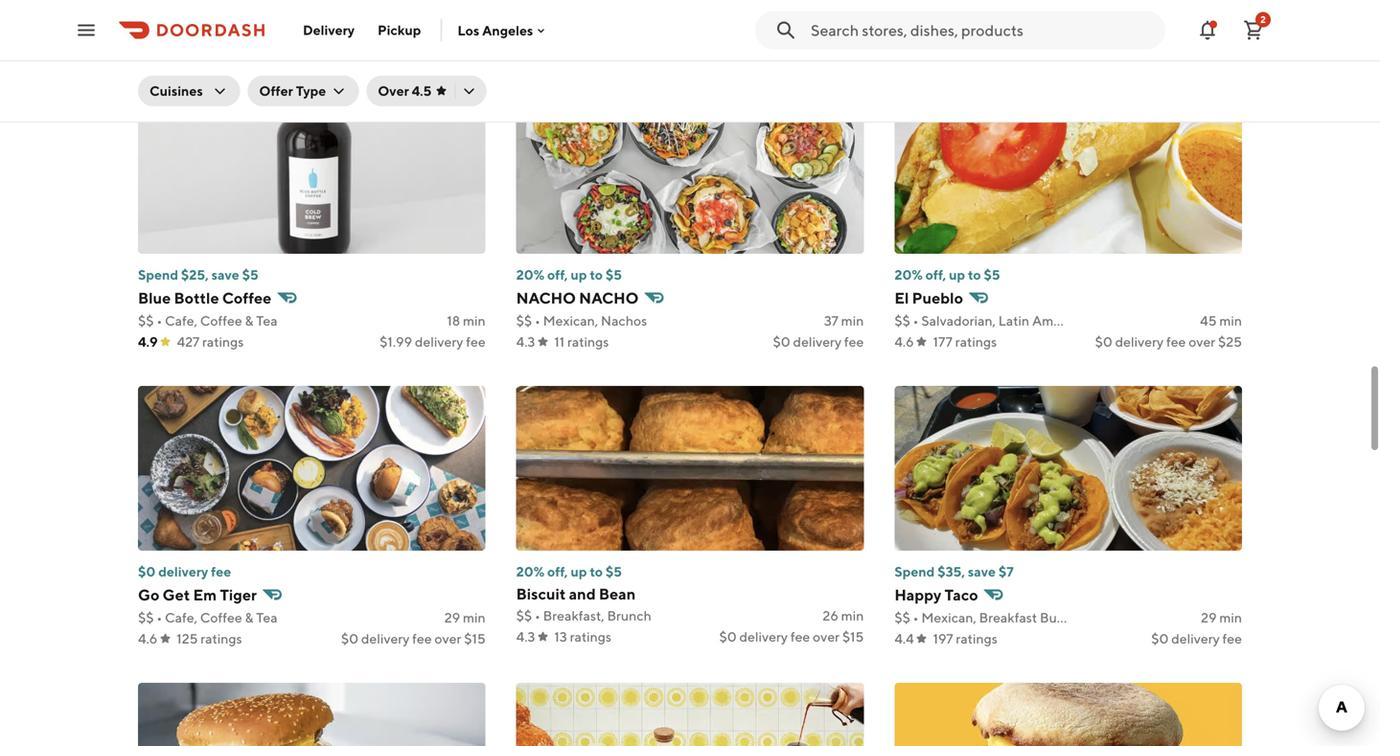 Task type: locate. For each thing, give the bounding box(es) containing it.
$25,
[[181, 267, 209, 283]]

and
[[569, 585, 596, 603]]

1 horizontal spatial 20% off, up to $5
[[895, 267, 1000, 283]]

0 vertical spatial $$ • cafe, coffee & tea
[[138, 313, 278, 329]]

4.6 for el pueblo
[[895, 334, 914, 350]]

fee for 177 ratings
[[1167, 334, 1186, 350]]

$5
[[242, 267, 258, 283], [606, 267, 622, 283], [984, 267, 1000, 283], [606, 564, 622, 580]]

$0 delivery fee over $15
[[719, 629, 864, 645], [341, 631, 486, 647]]

spend up happy on the right bottom of page
[[895, 564, 935, 580]]

spend $25, save $5
[[138, 267, 258, 283]]

• down nacho nacho
[[535, 313, 541, 329]]

notification bell image
[[1196, 19, 1219, 42]]

1 29 from the left
[[445, 610, 460, 626]]

• down 'el pueblo'
[[913, 313, 919, 329]]

2 29 from the left
[[1201, 610, 1217, 626]]

ratings right 427 on the left top of page
[[202, 334, 244, 350]]

$35,
[[938, 564, 965, 580]]

710+ ratings
[[176, 37, 249, 53]]

el pueblo
[[895, 289, 963, 307]]

$0 for $$ • mexican, nachos
[[773, 334, 791, 350]]

4.4
[[516, 37, 536, 53], [895, 631, 914, 647]]

1 vertical spatial mexican,
[[922, 610, 977, 626]]

$0 delivery fee for 204 ratings
[[1152, 37, 1242, 53]]

nacho up $$ • mexican, nachos
[[516, 289, 576, 307]]

breakfast down $7
[[979, 610, 1037, 626]]

4.6 left 125
[[138, 631, 158, 647]]

tiger
[[220, 586, 257, 604]]

$1.99 for 427 ratings
[[380, 334, 412, 350]]

coffee up the 125 ratings
[[200, 610, 242, 626]]

• down biscuit
[[535, 608, 541, 624]]

$15
[[842, 629, 864, 645], [464, 631, 486, 647]]

1 vertical spatial 4.6
[[895, 334, 914, 350]]

up up nacho nacho
[[571, 267, 587, 283]]

1 horizontal spatial over
[[813, 629, 840, 645]]

$1.99 delivery fee
[[380, 37, 486, 53], [758, 37, 864, 53], [380, 334, 486, 350]]

0 horizontal spatial $
[[516, 16, 524, 32]]

over for el pueblo
[[1189, 334, 1216, 350]]

min for 125 ratings
[[463, 610, 486, 626]]

tea
[[256, 313, 278, 329], [256, 610, 278, 626]]

delivery for 11 ratings
[[793, 334, 842, 350]]

0 horizontal spatial 29 min
[[445, 610, 486, 626]]

1 vertical spatial 26
[[823, 608, 839, 624]]

29
[[445, 610, 460, 626], [1201, 610, 1217, 626]]

tea down 'tiger'
[[256, 610, 278, 626]]

1 vertical spatial tea
[[256, 610, 278, 626]]

0 vertical spatial spend
[[138, 267, 178, 283]]

off, up biscuit
[[547, 564, 568, 580]]

125 ratings
[[177, 631, 242, 647]]

29 min
[[445, 610, 486, 626], [1201, 610, 1242, 626]]

$$ right 18 min
[[516, 313, 532, 329]]

2 26 min from the top
[[823, 608, 864, 624]]

4.6 for go get em tiger
[[138, 631, 158, 647]]

• down "go"
[[157, 610, 162, 626]]

26 min for $ • breakfast & brunch, family meals
[[823, 16, 864, 32]]

1 horizontal spatial save
[[968, 564, 996, 580]]

$0 delivery fee for 11 ratings
[[773, 334, 864, 350]]

ratings down $$ • breakfast, brunch
[[570, 629, 612, 645]]

$15 left 13
[[464, 631, 486, 647]]

0 horizontal spatial save
[[211, 267, 239, 283]]

1 horizontal spatial 29
[[1201, 610, 1217, 626]]

over 4.5
[[378, 83, 432, 99]]

over for go get em tiger
[[435, 631, 461, 647]]

20% off, up to $5
[[516, 267, 622, 283], [895, 267, 1000, 283]]

1 vertical spatial save
[[968, 564, 996, 580]]

$ right los
[[516, 16, 524, 32]]

4.4 left 197
[[895, 631, 914, 647]]

over 4.5 button
[[366, 76, 486, 106]]

2 4.3 from the top
[[516, 629, 535, 645]]

0 horizontal spatial nacho
[[516, 289, 576, 307]]

coffee
[[222, 289, 272, 307], [200, 313, 242, 329], [200, 610, 242, 626]]

1 tea from the top
[[256, 313, 278, 329]]

meals
[[700, 16, 737, 32]]

1 horizontal spatial $0 delivery fee over $15
[[719, 629, 864, 645]]

• down happy on the right bottom of page
[[913, 610, 919, 626]]

20% inside 20% off, up to $5 biscuit and bean
[[516, 564, 545, 580]]

2 20% off, up to $5 from the left
[[895, 267, 1000, 283]]

save left $7
[[968, 564, 996, 580]]

spend for blue
[[138, 267, 178, 283]]

1 $ from the left
[[516, 16, 524, 32]]

$5 up $$ • salvadorian, latin american at right top
[[984, 267, 1000, 283]]

0 vertical spatial mexican,
[[543, 313, 598, 329]]

0 horizontal spatial $15
[[464, 631, 486, 647]]

27
[[446, 16, 460, 32]]

$5 up 'blue bottle coffee'
[[242, 267, 258, 283]]

greek,
[[914, 16, 955, 32]]

cafe, up 125
[[165, 610, 197, 626]]

• left greek,
[[905, 16, 911, 32]]

mexican, up 197
[[922, 610, 977, 626]]

& down 'blue bottle coffee'
[[245, 313, 254, 329]]

$15 left 197
[[842, 629, 864, 645]]

26 min for $$ • breakfast, brunch
[[823, 608, 864, 624]]

29 for go get em tiger
[[445, 610, 460, 626]]

1 vertical spatial 4.4
[[895, 631, 914, 647]]

20% up biscuit
[[516, 564, 545, 580]]

cafe,
[[165, 16, 197, 32], [165, 313, 197, 329], [165, 610, 197, 626]]

0 vertical spatial 4.3
[[516, 334, 535, 350]]

coffee up 427 ratings
[[200, 313, 242, 329]]

delivery for 197 ratings
[[1172, 631, 1220, 647]]

ratings down $$ • mexican, nachos
[[567, 334, 609, 350]]

3 cafe, from the top
[[165, 610, 197, 626]]

to up nacho nacho
[[590, 267, 603, 283]]

fee for 204 ratings
[[1223, 37, 1242, 53]]

0 horizontal spatial breakfast
[[200, 16, 258, 32]]

1 vertical spatial cafe,
[[165, 313, 197, 329]]

ratings for 710+ ratings
[[207, 37, 249, 53]]

$
[[516, 16, 524, 32], [895, 16, 903, 32]]

cafe, for bottle
[[165, 313, 197, 329]]

26 min
[[823, 16, 864, 32], [823, 608, 864, 624]]

4.3 for $$ • mexican, nachos
[[516, 334, 535, 350]]

1 horizontal spatial nacho
[[579, 289, 639, 307]]

offer
[[259, 83, 293, 99]]

$$ down "go"
[[138, 610, 154, 626]]

up for pueblo
[[949, 267, 965, 283]]

20% off, up to $5 up pueblo
[[895, 267, 1000, 283]]

4.3 left 13
[[516, 629, 535, 645]]

204 ratings
[[933, 37, 1003, 53]]

tea down 'blue bottle coffee'
[[256, 313, 278, 329]]

0 vertical spatial 4.6
[[895, 37, 914, 53]]

ratings right 125
[[201, 631, 242, 647]]

$0 delivery fee
[[1152, 37, 1242, 53], [773, 334, 864, 350], [138, 564, 231, 580], [1152, 631, 1242, 647]]

•
[[157, 16, 162, 32], [527, 16, 533, 32], [905, 16, 911, 32], [157, 313, 162, 329], [535, 313, 541, 329], [913, 313, 919, 329], [535, 608, 541, 624], [157, 610, 162, 626], [913, 610, 919, 626]]

0 vertical spatial cafe,
[[165, 16, 197, 32]]

• down blue
[[157, 313, 162, 329]]

blue
[[138, 289, 171, 307]]

$$ for go get em tiger
[[138, 610, 154, 626]]

off, up nacho nacho
[[547, 267, 568, 283]]

1 26 min from the top
[[823, 16, 864, 32]]

2 button
[[1235, 11, 1273, 49]]

bottle
[[174, 289, 219, 307]]

off, for nacho
[[547, 267, 568, 283]]

save for taco
[[968, 564, 996, 580]]

2
[[1261, 14, 1266, 25]]

$$ • cafe, coffee & tea
[[138, 313, 278, 329], [138, 610, 278, 626]]

1 4.3 from the top
[[516, 334, 535, 350]]

0 vertical spatial tea
[[256, 313, 278, 329]]

to
[[590, 267, 603, 283], [968, 267, 981, 283], [590, 564, 603, 580]]

20% off, up to $5 for pueblo
[[895, 267, 1000, 283]]

$$ down el
[[895, 313, 911, 329]]

2 vertical spatial 4.6
[[138, 631, 158, 647]]

cafe, up 427 on the left top of page
[[165, 313, 197, 329]]

0 horizontal spatial mexican,
[[543, 313, 598, 329]]

• for 13 ratings
[[535, 608, 541, 624]]

over
[[1189, 334, 1216, 350], [813, 629, 840, 645], [435, 631, 461, 647]]

• up '4.7'
[[157, 16, 162, 32]]

$$ for nacho nacho
[[516, 313, 532, 329]]

$$ • cafe, coffee & tea up the 125 ratings
[[138, 610, 278, 626]]

breakfast right "angeles" at the top left of page
[[535, 16, 593, 32]]

ratings down $$ • salvadorian, latin american at right top
[[956, 334, 997, 350]]

1 horizontal spatial 29 min
[[1201, 610, 1242, 626]]

up up pueblo
[[949, 267, 965, 283]]

nacho up nachos
[[579, 289, 639, 307]]

20% off, up to $5 for nacho
[[516, 267, 622, 283]]

min
[[463, 16, 486, 32], [841, 16, 864, 32], [1220, 16, 1242, 32], [463, 313, 486, 329], [841, 313, 864, 329], [1220, 313, 1242, 329], [841, 608, 864, 624], [463, 610, 486, 626], [1220, 610, 1242, 626]]

ratings down sandwich
[[961, 37, 1003, 53]]

0 vertical spatial 26
[[823, 16, 839, 32]]

$0 for $$ • salvadorian, latin american
[[1095, 334, 1113, 350]]

american
[[1032, 313, 1091, 329]]

4.3 left 11
[[516, 334, 535, 350]]

1 vertical spatial 26 min
[[823, 608, 864, 624]]

up inside 20% off, up to $5 biscuit and bean
[[571, 564, 587, 580]]

$$ down happy on the right bottom of page
[[895, 610, 911, 626]]

delivery for 13 ratings
[[740, 629, 788, 645]]

& for blue bottle coffee
[[245, 313, 254, 329]]

20% up nacho nacho
[[516, 267, 545, 283]]

20% up el
[[895, 267, 923, 283]]

breakfast for $$ • mexican, breakfast burrito
[[979, 610, 1037, 626]]

up
[[571, 267, 587, 283], [949, 267, 965, 283], [571, 564, 587, 580]]

$5 inside 20% off, up to $5 biscuit and bean
[[606, 564, 622, 580]]

1 20% off, up to $5 from the left
[[516, 267, 622, 283]]

1 26 from the top
[[823, 16, 839, 32]]

$$ • cafe, coffee & tea for coffee
[[138, 313, 278, 329]]

ratings down $$ • mexican, breakfast burrito on the bottom of the page
[[956, 631, 998, 647]]

mexican,
[[543, 313, 598, 329], [922, 610, 977, 626]]

& left brunch,
[[596, 16, 605, 32]]

& down 'tiger'
[[245, 610, 254, 626]]

1 vertical spatial coffee
[[200, 313, 242, 329]]

0 vertical spatial coffee
[[222, 289, 272, 307]]

0 horizontal spatial 29
[[445, 610, 460, 626]]

2 vertical spatial cafe,
[[165, 610, 197, 626]]

delivery for 177 ratings
[[1115, 334, 1164, 350]]

4.6 left '177'
[[895, 334, 914, 350]]

spend up blue
[[138, 267, 178, 283]]

1 horizontal spatial $15
[[842, 629, 864, 645]]

2 26 from the top
[[823, 608, 839, 624]]

ratings
[[207, 37, 249, 53], [961, 37, 1003, 53], [202, 334, 244, 350], [567, 334, 609, 350], [956, 334, 997, 350], [570, 629, 612, 645], [201, 631, 242, 647], [956, 631, 998, 647]]

mexican, down nacho nacho
[[543, 313, 598, 329]]

26 for $$ • breakfast, brunch
[[823, 608, 839, 624]]

$0
[[1152, 37, 1169, 53], [773, 334, 791, 350], [1095, 334, 1113, 350], [138, 564, 156, 580], [719, 629, 737, 645], [341, 631, 359, 647], [1152, 631, 1169, 647]]

2 $$ • cafe, coffee & tea from the top
[[138, 610, 278, 626]]

0 horizontal spatial $0 delivery fee over $15
[[341, 631, 486, 647]]

$0 for $$ • mexican, breakfast burrito
[[1152, 631, 1169, 647]]

0 vertical spatial 26 min
[[823, 16, 864, 32]]

$ left greek,
[[895, 16, 903, 32]]

1 horizontal spatial $
[[895, 16, 903, 32]]

1 horizontal spatial mexican,
[[922, 610, 977, 626]]

427 ratings
[[177, 334, 244, 350]]

1 $$ • cafe, coffee & tea from the top
[[138, 313, 278, 329]]

save
[[211, 267, 239, 283], [968, 564, 996, 580]]

4.4 right los
[[516, 37, 536, 53]]

2 cafe, from the top
[[165, 313, 197, 329]]

1 vertical spatial spend
[[895, 564, 935, 580]]

2 horizontal spatial over
[[1189, 334, 1216, 350]]

1 horizontal spatial spend
[[895, 564, 935, 580]]

$$ • cafe, coffee & tea up 427 ratings
[[138, 313, 278, 329]]

4.3
[[516, 334, 535, 350], [516, 629, 535, 645]]

1 29 min from the left
[[445, 610, 486, 626]]

29 min for happy taco
[[1201, 610, 1242, 626]]

1 vertical spatial &
[[245, 313, 254, 329]]

$$ up "4.9"
[[138, 313, 154, 329]]

type
[[296, 83, 326, 99]]

4.3 for $$ • breakfast, brunch
[[516, 629, 535, 645]]

min for 13 ratings
[[841, 608, 864, 624]]

$5 up bean
[[606, 564, 622, 580]]

710+
[[176, 37, 205, 53]]

ratings down $$ • cafe, breakfast
[[207, 37, 249, 53]]

0 vertical spatial save
[[211, 267, 239, 283]]

los angeles
[[458, 22, 533, 38]]

latin
[[999, 313, 1030, 329]]

0 horizontal spatial 20% off, up to $5
[[516, 267, 622, 283]]

delivery for 125 ratings
[[361, 631, 410, 647]]

happy
[[895, 586, 942, 604]]

breakfast
[[200, 16, 258, 32], [535, 16, 593, 32], [979, 610, 1037, 626]]

• for 177 ratings
[[913, 313, 919, 329]]

off,
[[547, 267, 568, 283], [926, 267, 946, 283], [547, 564, 568, 580]]

to up the salvadorian,
[[968, 267, 981, 283]]

breakfast for $$ • cafe, breakfast
[[200, 16, 258, 32]]

1 vertical spatial 4.3
[[516, 629, 535, 645]]

fee for 13 ratings
[[791, 629, 810, 645]]

0 horizontal spatial 4.4
[[516, 37, 536, 53]]

45 min
[[1200, 313, 1242, 329]]

29 min for go get em tiger
[[445, 610, 486, 626]]

cafe, for get
[[165, 610, 197, 626]]

coffee right bottle on the left top of page
[[222, 289, 272, 307]]

20% off, up to $5 up nacho nacho
[[516, 267, 622, 283]]

2 vertical spatial &
[[245, 610, 254, 626]]

cafe, up 710+
[[165, 16, 197, 32]]

0 horizontal spatial over
[[435, 631, 461, 647]]

$$ for happy taco
[[895, 610, 911, 626]]

off, up pueblo
[[926, 267, 946, 283]]

nachos
[[601, 313, 647, 329]]

mexican, for nacho
[[543, 313, 598, 329]]

breakfast up '710+ ratings'
[[200, 16, 258, 32]]

$0 for $$ • cafe, coffee & tea
[[341, 631, 359, 647]]

$ • breakfast & brunch, family meals
[[516, 16, 737, 32]]

&
[[596, 16, 605, 32], [245, 313, 254, 329], [245, 610, 254, 626]]

2 tea from the top
[[256, 610, 278, 626]]

1 vertical spatial $$ • cafe, coffee & tea
[[138, 610, 278, 626]]

2 $ from the left
[[895, 16, 903, 32]]

0 horizontal spatial spend
[[138, 267, 178, 283]]

• for 11 ratings
[[535, 313, 541, 329]]

up up and
[[571, 564, 587, 580]]

2 29 min from the left
[[1201, 610, 1242, 626]]

26 for $ • breakfast & brunch, family meals
[[823, 16, 839, 32]]

to up and
[[590, 564, 603, 580]]

0 vertical spatial &
[[596, 16, 605, 32]]

2 vertical spatial coffee
[[200, 610, 242, 626]]

4.6 down greek,
[[895, 37, 914, 53]]

2 horizontal spatial breakfast
[[979, 610, 1037, 626]]

45
[[1200, 313, 1217, 329]]

save for bottle
[[211, 267, 239, 283]]

$15 for 26 min
[[842, 629, 864, 645]]

& for go get em tiger
[[245, 610, 254, 626]]

save right $25,
[[211, 267, 239, 283]]



Task type: vqa. For each thing, say whether or not it's contained in the screenshot.
Items
no



Task type: describe. For each thing, give the bounding box(es) containing it.
to inside 20% off, up to $5 biscuit and bean
[[590, 564, 603, 580]]

27 min
[[446, 16, 486, 32]]

$$ • mexican, breakfast burrito
[[895, 610, 1083, 626]]

fee for 710+ ratings
[[466, 37, 486, 53]]

ratings for 427 ratings
[[202, 334, 244, 350]]

taco
[[945, 586, 978, 604]]

min for 177 ratings
[[1220, 313, 1242, 329]]

• for 427 ratings
[[157, 313, 162, 329]]

sandwich
[[957, 16, 1017, 32]]

$$ • breakfast, brunch
[[516, 608, 652, 624]]

11 ratings
[[554, 334, 609, 350]]

20% for el
[[895, 267, 923, 283]]

mexican, for happy
[[922, 610, 977, 626]]

$$ down biscuit
[[516, 608, 532, 624]]

125
[[177, 631, 198, 647]]

ratings for 177 ratings
[[956, 334, 997, 350]]

min for 11 ratings
[[841, 313, 864, 329]]

$7
[[999, 564, 1014, 580]]

angeles
[[482, 22, 533, 38]]

• for 197 ratings
[[913, 610, 919, 626]]

$1.99 delivery fee for 427 ratings
[[380, 334, 486, 350]]

18 min
[[447, 313, 486, 329]]

4.5
[[412, 83, 432, 99]]

$0 delivery fee over $15 for 26 min
[[719, 629, 864, 645]]

fee for 427 ratings
[[466, 334, 486, 350]]

cuisines
[[150, 83, 203, 99]]

34
[[1201, 16, 1217, 32]]

min for 427 ratings
[[463, 313, 486, 329]]

204
[[933, 37, 959, 53]]

to for nacho
[[590, 267, 603, 283]]

to for pueblo
[[968, 267, 981, 283]]

off, for pueblo
[[926, 267, 946, 283]]

delivery for 427 ratings
[[415, 334, 463, 350]]

197
[[933, 631, 953, 647]]

37
[[824, 313, 839, 329]]

delivery button
[[291, 15, 366, 46]]

1 horizontal spatial breakfast
[[535, 16, 593, 32]]

spend for happy
[[895, 564, 935, 580]]

18
[[447, 313, 460, 329]]

fee for 125 ratings
[[412, 631, 432, 647]]

open menu image
[[75, 19, 98, 42]]

happy taco
[[895, 586, 978, 604]]

family
[[658, 16, 698, 32]]

1 nacho from the left
[[516, 289, 576, 307]]

20% off, up to $5 biscuit and bean
[[516, 564, 636, 603]]

cuisines button
[[138, 76, 240, 106]]

$0 delivery fee over $15 for 29 min
[[341, 631, 486, 647]]

em
[[193, 586, 217, 604]]

$0 delivery fee over $25
[[1095, 334, 1242, 350]]

$0 delivery fee for 197 ratings
[[1152, 631, 1242, 647]]

offer type
[[259, 83, 326, 99]]

fee for 197 ratings
[[1223, 631, 1242, 647]]

spend $35, save $7
[[895, 564, 1014, 580]]

427
[[177, 334, 200, 350]]

coffee for em
[[200, 610, 242, 626]]

coffee for coffee
[[200, 313, 242, 329]]

2 nacho from the left
[[579, 289, 639, 307]]

$$ • cafe, breakfast
[[138, 16, 258, 32]]

37 min
[[824, 313, 864, 329]]

$0 for $$ • breakfast, brunch
[[719, 629, 737, 645]]

salvadorian,
[[922, 313, 996, 329]]

pickup button
[[366, 15, 433, 46]]

13 ratings
[[554, 629, 612, 645]]

$1.99 delivery fee for 710+ ratings
[[380, 37, 486, 53]]

$$ for el pueblo
[[895, 313, 911, 329]]

• for 125 ratings
[[157, 610, 162, 626]]

4.9
[[138, 334, 158, 350]]

brunch,
[[607, 16, 655, 32]]

$$ • mexican, nachos
[[516, 313, 647, 329]]

$$ • salvadorian, latin american
[[895, 313, 1091, 329]]

tea for go get em tiger
[[256, 610, 278, 626]]

$5 up nacho nacho
[[606, 267, 622, 283]]

biscuit
[[516, 585, 566, 603]]

$1.99 for 710+ ratings
[[380, 37, 412, 53]]

tea for blue bottle coffee
[[256, 313, 278, 329]]

off, inside 20% off, up to $5 biscuit and bean
[[547, 564, 568, 580]]

197 ratings
[[933, 631, 998, 647]]

min for 197 ratings
[[1220, 610, 1242, 626]]

delivery
[[303, 22, 355, 38]]

$$ • cafe, coffee & tea for em
[[138, 610, 278, 626]]

20% for nacho
[[516, 267, 545, 283]]

29 for happy taco
[[1201, 610, 1217, 626]]

brunch
[[607, 608, 652, 624]]

offer type button
[[248, 76, 359, 106]]

13
[[554, 629, 567, 645]]

ratings for 204 ratings
[[961, 37, 1003, 53]]

go get em tiger
[[138, 586, 257, 604]]

$25
[[1218, 334, 1242, 350]]

$ • greek, sandwich
[[895, 16, 1017, 32]]

los
[[458, 22, 480, 38]]

up for nacho
[[571, 267, 587, 283]]

0 vertical spatial 4.4
[[516, 37, 536, 53]]

$ for $ • breakfast & brunch, family meals
[[516, 16, 524, 32]]

ratings for 13 ratings
[[570, 629, 612, 645]]

fee for 11 ratings
[[844, 334, 864, 350]]

bean
[[599, 585, 636, 603]]

pueblo
[[912, 289, 963, 307]]

11
[[554, 334, 565, 350]]

go
[[138, 586, 160, 604]]

ratings for 125 ratings
[[201, 631, 242, 647]]

el
[[895, 289, 909, 307]]

delivery for 710+ ratings
[[415, 37, 463, 53]]

blue bottle coffee
[[138, 289, 272, 307]]

$ for $ • greek, sandwich
[[895, 16, 903, 32]]

nacho nacho
[[516, 289, 639, 307]]

1 items, open order cart image
[[1242, 19, 1265, 42]]

$15 for 29 min
[[464, 631, 486, 647]]

over
[[378, 83, 409, 99]]

ratings for 197 ratings
[[956, 631, 998, 647]]

get
[[163, 586, 190, 604]]

1 cafe, from the top
[[165, 16, 197, 32]]

177
[[933, 334, 953, 350]]

4.7
[[138, 37, 157, 53]]

breakfast,
[[543, 608, 605, 624]]

34 min
[[1201, 16, 1242, 32]]

delivery for 204 ratings
[[1172, 37, 1220, 53]]

• right los
[[527, 16, 533, 32]]

los angeles button
[[458, 22, 549, 38]]

1 horizontal spatial 4.4
[[895, 631, 914, 647]]

$$ for blue bottle coffee
[[138, 313, 154, 329]]

pickup
[[378, 22, 421, 38]]

177 ratings
[[933, 334, 997, 350]]

$$ up '4.7'
[[138, 16, 154, 32]]

burrito
[[1040, 610, 1083, 626]]

Store search: begin typing to search for stores available on DoorDash text field
[[811, 20, 1154, 41]]

ratings for 11 ratings
[[567, 334, 609, 350]]



